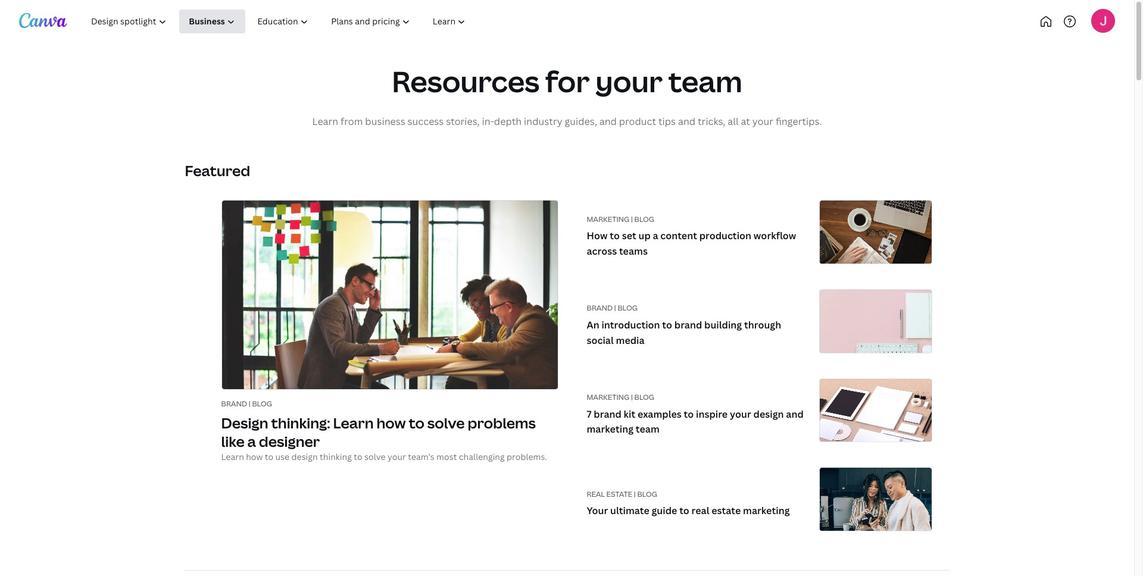 Task type: locate. For each thing, give the bounding box(es) containing it.
1 vertical spatial marketing
[[743, 505, 790, 518]]

0 vertical spatial how
[[377, 413, 406, 433]]

| up kit at the right bottom
[[631, 393, 633, 403]]

marketing for to
[[587, 214, 630, 224]]

1 vertical spatial how
[[246, 452, 263, 463]]

blog inside real estate | blog your ultimate guide to real estate marketing
[[638, 490, 658, 500]]

| inside marketing | blog 7 brand kit examples to inspire your design and marketing team
[[631, 393, 633, 403]]

marketing
[[587, 214, 630, 224], [587, 393, 630, 403]]

| up set
[[631, 214, 633, 224]]

through
[[745, 319, 782, 332]]

marketing right estate
[[743, 505, 790, 518]]

| inside brand | blog design thinking: learn how to solve problems like a designer learn how to use design thinking to solve your team's most challenging problems.
[[249, 399, 251, 410]]

a inside marketing | blog how to set up a content production workflow across teams
[[653, 230, 659, 243]]

a inside brand | blog design thinking: learn how to solve problems like a designer learn how to use design thinking to solve your team's most challenging problems.
[[248, 432, 256, 452]]

0 horizontal spatial brand
[[594, 408, 622, 421]]

brand
[[587, 303, 613, 314], [221, 399, 247, 410]]

brand inside "brand | blog an introduction to brand building through social media"
[[587, 303, 613, 314]]

|
[[631, 214, 633, 224], [615, 303, 617, 314], [631, 393, 633, 403], [249, 399, 251, 410], [634, 490, 636, 500]]

1 horizontal spatial marketing
[[743, 505, 790, 518]]

building
[[705, 319, 742, 332]]

brand up an
[[587, 303, 613, 314]]

1 horizontal spatial a
[[653, 230, 659, 243]]

1 horizontal spatial team
[[669, 62, 743, 101]]

set
[[622, 230, 637, 243]]

and
[[600, 115, 617, 128], [679, 115, 696, 128], [787, 408, 804, 421]]

kit
[[624, 408, 636, 421]]

your right 'inspire'
[[730, 408, 752, 421]]

to right introduction
[[663, 319, 673, 332]]

brand inside brand | blog design thinking: learn how to solve problems like a designer learn how to use design thinking to solve your team's most challenging problems.
[[221, 399, 247, 410]]

like
[[221, 432, 245, 452]]

fingertips.
[[776, 115, 822, 128]]

1 horizontal spatial brand
[[587, 303, 613, 314]]

marketing inside real estate | blog your ultimate guide to real estate marketing
[[743, 505, 790, 518]]

thinking
[[320, 452, 352, 463]]

brand
[[675, 319, 703, 332], [594, 408, 622, 421]]

design down 'designer' on the bottom of page
[[292, 452, 318, 463]]

a right "like"
[[248, 432, 256, 452]]

design
[[754, 408, 784, 421], [292, 452, 318, 463]]

| up introduction
[[615, 303, 617, 314]]

blog inside brand | blog design thinking: learn how to solve problems like a designer learn how to use design thinking to solve your team's most challenging problems.
[[252, 399, 272, 410]]

1 marketing from the top
[[587, 214, 630, 224]]

team
[[669, 62, 743, 101], [636, 423, 660, 436]]

product
[[619, 115, 657, 128]]

solve up most
[[428, 413, 465, 433]]

a
[[653, 230, 659, 243], [248, 432, 256, 452]]

0 vertical spatial team
[[669, 62, 743, 101]]

most
[[437, 452, 457, 463]]

1 horizontal spatial brand
[[675, 319, 703, 332]]

0 horizontal spatial how
[[246, 452, 263, 463]]

tricks,
[[698, 115, 726, 128]]

inspire
[[696, 408, 728, 421]]

up
[[639, 230, 651, 243]]

blog inside "brand | blog an introduction to brand building through social media"
[[618, 303, 638, 314]]

content
[[661, 230, 698, 243]]

how
[[377, 413, 406, 433], [246, 452, 263, 463]]

| for thinking:
[[249, 399, 251, 410]]

marketing for brand
[[587, 393, 630, 403]]

estate
[[712, 505, 741, 518]]

learn from business success stories, in-depth industry guides, and product tips and tricks, all at your fingertips.
[[312, 115, 822, 128]]

0 vertical spatial brand
[[587, 303, 613, 314]]

marketing down kit at the right bottom
[[587, 423, 634, 436]]

marketing
[[587, 423, 634, 436], [743, 505, 790, 518]]

design right 'inspire'
[[754, 408, 784, 421]]

2 marketing from the top
[[587, 393, 630, 403]]

marketing up 7
[[587, 393, 630, 403]]

learn
[[312, 115, 339, 128], [333, 413, 374, 433], [221, 452, 244, 463]]

a right "up"
[[653, 230, 659, 243]]

examples
[[638, 408, 682, 421]]

to left real
[[680, 505, 690, 518]]

to left set
[[610, 230, 620, 243]]

0 vertical spatial marketing
[[587, 423, 634, 436]]

real
[[692, 505, 710, 518]]

blog
[[635, 214, 655, 224], [618, 303, 638, 314], [635, 393, 655, 403], [252, 399, 272, 410], [638, 490, 658, 500]]

0 vertical spatial marketing
[[587, 214, 630, 224]]

0 vertical spatial a
[[653, 230, 659, 243]]

use
[[276, 452, 290, 463]]

1 horizontal spatial and
[[679, 115, 696, 128]]

brand for design
[[221, 399, 247, 410]]

to left 'inspire'
[[684, 408, 694, 421]]

design inside marketing | blog 7 brand kit examples to inspire your design and marketing team
[[754, 408, 784, 421]]

marketing | blog 7 brand kit examples to inspire your design and marketing team
[[587, 393, 804, 436]]

| for to
[[631, 214, 633, 224]]

real estate | blog your ultimate guide to real estate marketing
[[587, 490, 790, 518]]

1 vertical spatial brand
[[221, 399, 247, 410]]

2 horizontal spatial and
[[787, 408, 804, 421]]

your right the at
[[753, 115, 774, 128]]

1 vertical spatial a
[[248, 432, 256, 452]]

solve right thinking
[[365, 452, 386, 463]]

1 horizontal spatial design
[[754, 408, 784, 421]]

marketing inside marketing | blog how to set up a content production workflow across teams
[[587, 214, 630, 224]]

brand up design
[[221, 399, 247, 410]]

1 horizontal spatial solve
[[428, 413, 465, 433]]

team up tricks,
[[669, 62, 743, 101]]

0 horizontal spatial team
[[636, 423, 660, 436]]

your left the team's
[[388, 452, 406, 463]]

| inside "brand | blog an introduction to brand building through social media"
[[615, 303, 617, 314]]

blog up guide
[[638, 490, 658, 500]]

1 vertical spatial marketing
[[587, 393, 630, 403]]

learn down "like"
[[221, 452, 244, 463]]

to
[[610, 230, 620, 243], [663, 319, 673, 332], [684, 408, 694, 421], [409, 413, 425, 433], [265, 452, 274, 463], [354, 452, 363, 463], [680, 505, 690, 518]]

blog up design
[[252, 399, 272, 410]]

problems
[[468, 413, 536, 433]]

blog inside marketing | blog 7 brand kit examples to inspire your design and marketing team
[[635, 393, 655, 403]]

challenging
[[459, 452, 505, 463]]

blog up "up"
[[635, 214, 655, 224]]

blog up introduction
[[618, 303, 638, 314]]

1 vertical spatial design
[[292, 452, 318, 463]]

to left use at the left bottom
[[265, 452, 274, 463]]

marketing up how
[[587, 214, 630, 224]]

| right the 'estate' on the right bottom
[[634, 490, 636, 500]]

0 vertical spatial solve
[[428, 413, 465, 433]]

depth
[[494, 115, 522, 128]]

0 horizontal spatial a
[[248, 432, 256, 452]]

across
[[587, 245, 617, 258]]

0 horizontal spatial solve
[[365, 452, 386, 463]]

1 vertical spatial team
[[636, 423, 660, 436]]

0 vertical spatial brand
[[675, 319, 703, 332]]

team down examples on the bottom right
[[636, 423, 660, 436]]

marketing inside marketing | blog 7 brand kit examples to inspire your design and marketing team
[[587, 393, 630, 403]]

2 vertical spatial learn
[[221, 452, 244, 463]]

design
[[221, 413, 268, 433]]

1 horizontal spatial how
[[377, 413, 406, 433]]

your
[[596, 62, 663, 101], [753, 115, 774, 128], [730, 408, 752, 421], [388, 452, 406, 463]]

brand left building
[[675, 319, 703, 332]]

blog up kit at the right bottom
[[635, 393, 655, 403]]

0 vertical spatial design
[[754, 408, 784, 421]]

| up design
[[249, 399, 251, 410]]

brand | blog an introduction to brand building through social media
[[587, 303, 782, 347]]

solve
[[428, 413, 465, 433], [365, 452, 386, 463]]

0 horizontal spatial marketing
[[587, 423, 634, 436]]

blog inside marketing | blog how to set up a content production workflow across teams
[[635, 214, 655, 224]]

problems.
[[507, 452, 547, 463]]

your inside brand | blog design thinking: learn how to solve problems like a designer learn how to use design thinking to solve your team's most challenging problems.
[[388, 452, 406, 463]]

0 horizontal spatial design
[[292, 452, 318, 463]]

learn up thinking
[[333, 413, 374, 433]]

social
[[587, 334, 614, 347]]

brand for an
[[587, 303, 613, 314]]

production
[[700, 230, 752, 243]]

brand right 7
[[594, 408, 622, 421]]

0 horizontal spatial brand
[[221, 399, 247, 410]]

learn left from
[[312, 115, 339, 128]]

1 vertical spatial brand
[[594, 408, 622, 421]]

| inside marketing | blog how to set up a content production workflow across teams
[[631, 214, 633, 224]]

blog for thinking:
[[252, 399, 272, 410]]



Task type: describe. For each thing, give the bounding box(es) containing it.
to inside "brand | blog an introduction to brand building through social media"
[[663, 319, 673, 332]]

| for introduction
[[615, 303, 617, 314]]

and inside marketing | blog 7 brand kit examples to inspire your design and marketing team
[[787, 408, 804, 421]]

your
[[587, 505, 608, 518]]

all
[[728, 115, 739, 128]]

resources for your team
[[392, 62, 743, 101]]

team's
[[408, 452, 435, 463]]

industry
[[524, 115, 563, 128]]

0 horizontal spatial and
[[600, 115, 617, 128]]

blog for to
[[635, 214, 655, 224]]

success
[[408, 115, 444, 128]]

an
[[587, 319, 600, 332]]

| for brand
[[631, 393, 633, 403]]

to up the team's
[[409, 413, 425, 433]]

tips
[[659, 115, 676, 128]]

to inside real estate | blog your ultimate guide to real estate marketing
[[680, 505, 690, 518]]

media
[[616, 334, 645, 347]]

blog for introduction
[[618, 303, 638, 314]]

1 vertical spatial solve
[[365, 452, 386, 463]]

0 vertical spatial learn
[[312, 115, 339, 128]]

brand inside marketing | blog 7 brand kit examples to inspire your design and marketing team
[[594, 408, 622, 421]]

guides,
[[565, 115, 597, 128]]

thinking:
[[271, 413, 330, 433]]

ultimate
[[611, 505, 650, 518]]

from
[[341, 115, 363, 128]]

to inside marketing | blog how to set up a content production workflow across teams
[[610, 230, 620, 243]]

featured
[[185, 161, 250, 180]]

real
[[587, 490, 605, 500]]

1 vertical spatial learn
[[333, 413, 374, 433]]

design inside brand | blog design thinking: learn how to solve problems like a designer learn how to use design thinking to solve your team's most challenging problems.
[[292, 452, 318, 463]]

guide
[[652, 505, 678, 518]]

marketing | blog how to set up a content production workflow across teams
[[587, 214, 797, 258]]

at
[[741, 115, 751, 128]]

how
[[587, 230, 608, 243]]

team inside marketing | blog 7 brand kit examples to inspire your design and marketing team
[[636, 423, 660, 436]]

in-
[[482, 115, 494, 128]]

introduction
[[602, 319, 660, 332]]

to right thinking
[[354, 452, 363, 463]]

resources
[[392, 62, 540, 101]]

7
[[587, 408, 592, 421]]

blog for brand
[[635, 393, 655, 403]]

for
[[546, 62, 590, 101]]

business
[[365, 115, 406, 128]]

brand inside "brand | blog an introduction to brand building through social media"
[[675, 319, 703, 332]]

brand | blog design thinking: learn how to solve problems like a designer learn how to use design thinking to solve your team's most challenging problems.
[[221, 399, 547, 463]]

designer
[[259, 432, 320, 452]]

top level navigation element
[[81, 10, 517, 33]]

your inside marketing | blog 7 brand kit examples to inspire your design and marketing team
[[730, 408, 752, 421]]

teams
[[620, 245, 648, 258]]

to inside marketing | blog 7 brand kit examples to inspire your design and marketing team
[[684, 408, 694, 421]]

| inside real estate | blog your ultimate guide to real estate marketing
[[634, 490, 636, 500]]

stories,
[[446, 115, 480, 128]]

estate
[[607, 490, 633, 500]]

your up product
[[596, 62, 663, 101]]

workflow
[[754, 230, 797, 243]]

marketing inside marketing | blog 7 brand kit examples to inspire your design and marketing team
[[587, 423, 634, 436]]



Task type: vqa. For each thing, say whether or not it's contained in the screenshot.
Free related to •
no



